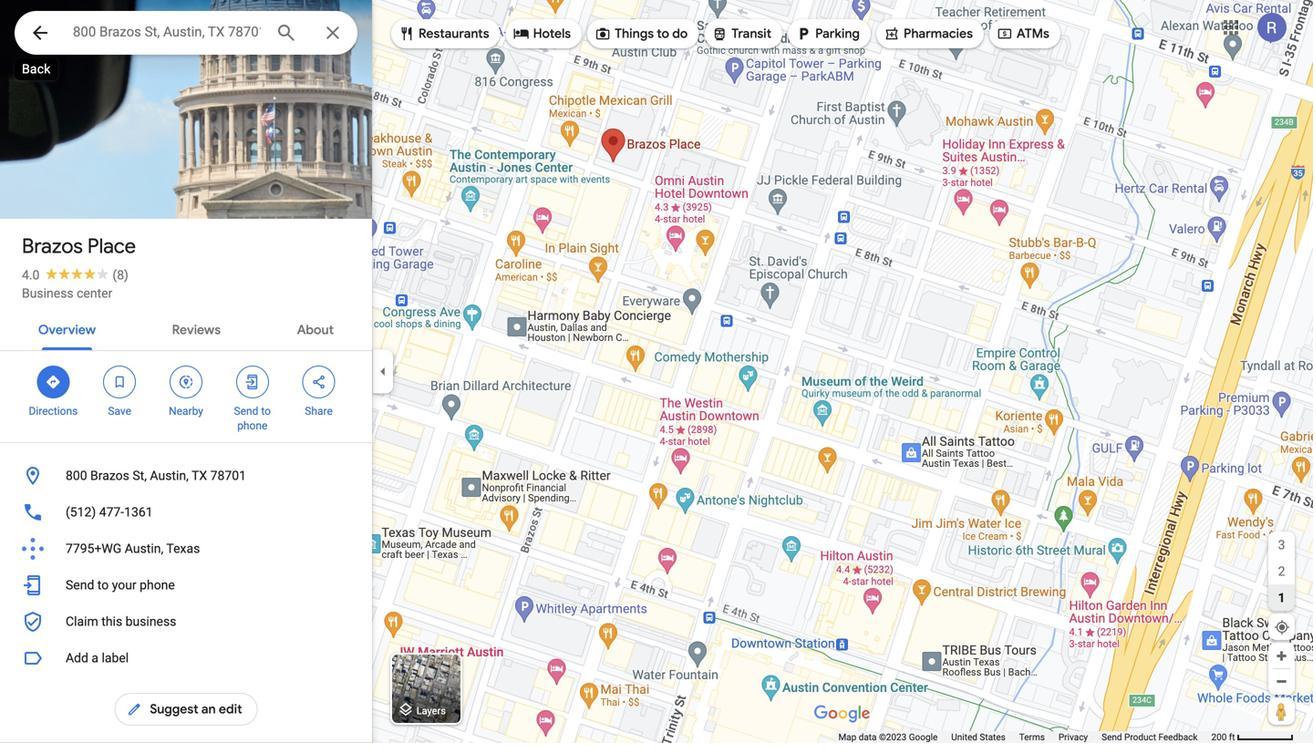 Task type: locate. For each thing, give the bounding box(es) containing it.
tab list
[[0, 307, 372, 350]]

send inside send to phone
[[234, 405, 259, 418]]

austin, right "st,"
[[150, 468, 189, 484]]

terms
[[1020, 732, 1045, 743]]

7795+wg austin, texas
[[66, 541, 200, 557]]

save
[[108, 405, 131, 418]]

brazos up the 4.0
[[22, 234, 83, 259]]

to for send to your phone
[[97, 578, 109, 593]]

phone right your
[[140, 578, 175, 593]]

1 horizontal spatial to
[[261, 405, 271, 418]]

to inside send to your phone button
[[97, 578, 109, 593]]

Search Google Maps field
[[15, 11, 358, 55]]

an
[[202, 702, 216, 718]]

4.0
[[22, 268, 40, 283]]

send to your phone
[[66, 578, 175, 593]]


[[111, 372, 128, 392]]

©2023
[[879, 732, 907, 743]]

2 horizontal spatial send
[[1102, 732, 1123, 743]]

a
[[92, 651, 99, 666]]

200 ft
[[1212, 732, 1236, 743]]

(512) 477-1361 button
[[0, 494, 372, 531]]

1 horizontal spatial send
[[234, 405, 259, 418]]

show street view coverage image
[[1269, 698, 1296, 725]]

1361
[[124, 505, 153, 520]]

show your location image
[[1275, 619, 1291, 636]]

footer
[[839, 732, 1212, 744]]

business center
[[22, 286, 112, 301]]

add
[[66, 651, 88, 666]]

to inside send to phone
[[261, 405, 271, 418]]

send inside send product feedback button
[[1102, 732, 1123, 743]]

to left do
[[657, 26, 670, 42]]

1 horizontal spatial phone
[[237, 420, 268, 432]]

send up claim
[[66, 578, 94, 593]]

restaurants
[[419, 26, 490, 42]]

2 horizontal spatial to
[[657, 26, 670, 42]]

(512) 477-1361
[[66, 505, 153, 520]]

(512)
[[66, 505, 96, 520]]

to
[[657, 26, 670, 42], [261, 405, 271, 418], [97, 578, 109, 593]]

st,
[[133, 468, 147, 484]]


[[796, 24, 812, 44]]


[[712, 24, 728, 44]]

austin, inside button
[[150, 468, 189, 484]]

1 vertical spatial to
[[261, 405, 271, 418]]

map
[[839, 732, 857, 743]]

product
[[1125, 732, 1157, 743]]

reviews button
[[158, 307, 235, 350]]

tab list containing overview
[[0, 307, 372, 350]]

brazos left "st,"
[[90, 468, 129, 484]]

to left your
[[97, 578, 109, 593]]

7795+wg
[[66, 541, 122, 557]]

0 horizontal spatial phone
[[140, 578, 175, 593]]

 search field
[[15, 11, 358, 58]]

overview
[[38, 322, 96, 338]]

phone down ""
[[237, 420, 268, 432]]

1 horizontal spatial brazos
[[90, 468, 129, 484]]

2 vertical spatial to
[[97, 578, 109, 593]]

google account: ruby anderson  
(rubyanndersson@gmail.com) image
[[1258, 13, 1287, 42]]

 things to do
[[595, 24, 688, 44]]

footer containing map data ©2023 google
[[839, 732, 1212, 744]]

your
[[112, 578, 137, 593]]

united
[[952, 732, 978, 743]]


[[29, 20, 51, 46]]

photos
[[67, 181, 112, 198]]

add a label button
[[0, 640, 372, 677]]

austin, inside "button"
[[125, 541, 164, 557]]


[[126, 700, 143, 720]]

things
[[615, 26, 654, 42]]

suggest
[[150, 702, 199, 718]]

200
[[1212, 732, 1227, 743]]

send for send product feedback
[[1102, 732, 1123, 743]]

1 vertical spatial phone
[[140, 578, 175, 593]]

austin, down 1361 at the bottom of the page
[[125, 541, 164, 557]]

nearby
[[169, 405, 203, 418]]

tab list inside google maps element
[[0, 307, 372, 350]]

google
[[909, 732, 938, 743]]

1 vertical spatial austin,
[[125, 541, 164, 557]]

phone
[[237, 420, 268, 432], [140, 578, 175, 593]]

map data ©2023 google
[[839, 732, 938, 743]]

brazos place
[[22, 234, 136, 259]]

0 vertical spatial to
[[657, 26, 670, 42]]

privacy button
[[1059, 732, 1089, 744]]

brazos place main content
[[0, 0, 372, 744]]

8 reviews element
[[113, 268, 129, 283]]

 atms
[[997, 24, 1050, 44]]

1 vertical spatial send
[[66, 578, 94, 593]]

2 vertical spatial send
[[1102, 732, 1123, 743]]

800 brazos st, austin, tx 78701 button
[[0, 458, 372, 494]]

36 photos button
[[14, 173, 119, 205]]

send left product
[[1102, 732, 1123, 743]]

0 horizontal spatial brazos
[[22, 234, 83, 259]]

phone inside send to phone
[[237, 420, 268, 432]]

3 2 1
[[1279, 538, 1286, 606]]

0 horizontal spatial send
[[66, 578, 94, 593]]

send inside send to your phone button
[[66, 578, 94, 593]]

0 vertical spatial phone
[[237, 420, 268, 432]]

200 ft button
[[1212, 732, 1295, 743]]

send to your phone button
[[0, 567, 372, 604]]


[[595, 24, 611, 44]]


[[997, 24, 1014, 44]]

claim this business
[[66, 614, 176, 630]]

36
[[47, 181, 63, 198]]


[[884, 24, 900, 44]]

send
[[234, 405, 259, 418], [66, 578, 94, 593], [1102, 732, 1123, 743]]

overview button
[[24, 307, 110, 350]]

1 button
[[1269, 585, 1296, 611]]

None field
[[73, 21, 261, 43]]

none field inside the search google maps "field"
[[73, 21, 261, 43]]

0 vertical spatial send
[[234, 405, 259, 418]]

 transit
[[712, 24, 772, 44]]

transit
[[732, 26, 772, 42]]

(8)
[[113, 268, 129, 283]]

7795+wg austin, texas button
[[0, 531, 372, 567]]

 button
[[15, 11, 66, 58]]

1 vertical spatial brazos
[[90, 468, 129, 484]]

terms button
[[1020, 732, 1045, 744]]

do
[[673, 26, 688, 42]]

800
[[66, 468, 87, 484]]


[[399, 24, 415, 44]]

send product feedback button
[[1102, 732, 1198, 744]]

0 horizontal spatial to
[[97, 578, 109, 593]]

0 vertical spatial austin,
[[150, 468, 189, 484]]

3
[[1279, 538, 1286, 553]]

to left the share
[[261, 405, 271, 418]]

send down ""
[[234, 405, 259, 418]]



Task type: describe. For each thing, give the bounding box(es) containing it.
add a label
[[66, 651, 129, 666]]

hotels
[[533, 26, 571, 42]]

united states button
[[952, 732, 1006, 744]]

zoom out image
[[1275, 675, 1289, 689]]

0 vertical spatial brazos
[[22, 234, 83, 259]]

78701
[[210, 468, 246, 484]]

3 button
[[1269, 532, 1296, 558]]

states
[[980, 732, 1006, 743]]

photo of brazos place image
[[0, 0, 372, 358]]

 parking
[[796, 24, 860, 44]]

place
[[87, 234, 136, 259]]

send for send to phone
[[234, 405, 259, 418]]

send to phone
[[234, 405, 271, 432]]

directions
[[29, 405, 78, 418]]


[[178, 372, 194, 392]]

 pharmacies
[[884, 24, 973, 44]]

2
[[1279, 564, 1286, 579]]

brazos inside button
[[90, 468, 129, 484]]

label
[[102, 651, 129, 666]]

send product feedback
[[1102, 732, 1198, 743]]

 suggest an edit
[[126, 700, 242, 720]]

this
[[102, 614, 122, 630]]

477-
[[99, 505, 124, 520]]

data
[[859, 732, 877, 743]]

feedback
[[1159, 732, 1198, 743]]

to for send to phone
[[261, 405, 271, 418]]

ft
[[1230, 732, 1236, 743]]

information for brazos place region
[[0, 458, 372, 640]]

send for send to your phone
[[66, 578, 94, 593]]

actions for brazos place region
[[0, 351, 372, 442]]

business
[[22, 286, 74, 301]]

4.0 stars image
[[40, 268, 113, 280]]


[[45, 372, 61, 392]]

about button
[[283, 307, 349, 350]]

business center button
[[22, 285, 112, 303]]

texas
[[166, 541, 200, 557]]

reviews
[[172, 322, 221, 338]]

phone inside button
[[140, 578, 175, 593]]

business
[[126, 614, 176, 630]]

800 brazos st, austin, tx 78701
[[66, 468, 246, 484]]

center
[[77, 286, 112, 301]]

pharmacies
[[904, 26, 973, 42]]


[[513, 24, 530, 44]]

collapse side panel image
[[373, 362, 393, 382]]

google maps element
[[0, 0, 1314, 744]]

zoom in image
[[1275, 650, 1289, 663]]

footer inside google maps element
[[839, 732, 1212, 744]]

 hotels
[[513, 24, 571, 44]]

claim this business link
[[0, 604, 372, 640]]

 restaurants
[[399, 24, 490, 44]]

atms
[[1017, 26, 1050, 42]]

to inside  things to do
[[657, 26, 670, 42]]

2 button
[[1269, 558, 1296, 585]]


[[244, 372, 261, 392]]

edit
[[219, 702, 242, 718]]

1
[[1279, 591, 1286, 606]]

layers
[[417, 706, 446, 717]]

about
[[297, 322, 334, 338]]

claim
[[66, 614, 98, 630]]

privacy
[[1059, 732, 1089, 743]]

united states
[[952, 732, 1006, 743]]

parking
[[816, 26, 860, 42]]

36 photos
[[47, 181, 112, 198]]


[[311, 372, 327, 392]]



Task type: vqa. For each thing, say whether or not it's contained in the screenshot.


